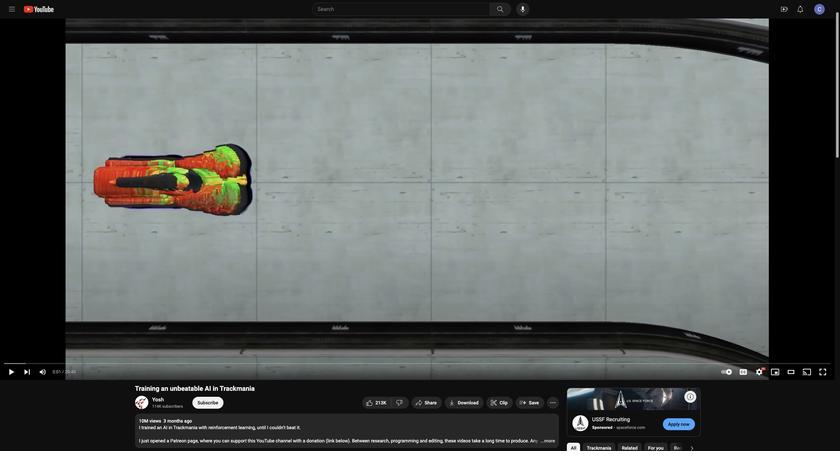 Task type: describe. For each thing, give the bounding box(es) containing it.
patreon
[[170, 439, 186, 444]]

unbeatable
[[170, 385, 203, 393]]

in for an
[[168, 426, 172, 431]]

20:40
[[65, 370, 76, 375]]

can
[[222, 439, 229, 444]]

beat
[[287, 426, 296, 431]]

1 horizontal spatial you
[[656, 446, 664, 452]]

editing,
[[429, 439, 443, 444]]

spaceforce.com
[[617, 426, 645, 431]]

recently
[[674, 446, 692, 452]]

support
[[231, 439, 247, 444]]

213k button
[[359, 393, 392, 414]]

now
[[681, 422, 690, 428]]

autoplay is on image
[[720, 370, 732, 375]]

1 horizontal spatial with
[[293, 439, 302, 444]]

3
[[164, 419, 166, 424]]

research,
[[371, 439, 390, 444]]

you inside i trained an ai in trackmania with reinforcement learning, until i couldn't beat it. i just opened a patreon page, where you can support this youtube channel with a donation (link below). between research, programming and editing, these videos take a long time to produce. any
[[213, 439, 221, 444]]

for
[[648, 446, 655, 452]]

i left just
[[139, 439, 140, 444]]

subscribe button
[[192, 397, 224, 409]]

0 vertical spatial with
[[198, 426, 207, 431]]

ussf
[[592, 417, 605, 423]]

0 vertical spatial an
[[161, 385, 168, 393]]

seek slider slider
[[4, 360, 831, 365]]

these
[[445, 439, 456, 444]]

long
[[485, 439, 494, 444]]

just
[[141, 439, 149, 444]]

Search text field
[[318, 5, 488, 14]]

apply
[[668, 422, 680, 428]]

...more
[[540, 439, 555, 444]]

learning,
[[238, 426, 256, 431]]

3 a from the left
[[482, 439, 484, 444]]

/
[[62, 370, 64, 375]]

take
[[472, 439, 481, 444]]

2 a from the left
[[303, 439, 305, 444]]

training an unbeatable ai in trackmania
[[135, 385, 255, 393]]

related
[[622, 446, 638, 452]]

time
[[495, 439, 505, 444]]

i right the until
[[267, 426, 268, 431]]

114k
[[152, 405, 161, 409]]

page,
[[187, 439, 199, 444]]

3 months ago
[[164, 419, 192, 424]]

Download text field
[[458, 401, 479, 406]]

Share text field
[[425, 401, 437, 406]]

0:01 / 20:40
[[53, 370, 76, 375]]

tab list containing all
[[567, 441, 719, 452]]

programming
[[391, 439, 419, 444]]

(link
[[326, 439, 334, 444]]

clip button
[[487, 397, 513, 409]]

produce.
[[511, 439, 529, 444]]

10m views
[[139, 419, 161, 424]]



Task type: locate. For each thing, give the bounding box(es) containing it.
10m
[[139, 419, 148, 424]]

yosh link
[[152, 397, 164, 404]]

with
[[198, 426, 207, 431], [293, 439, 302, 444]]

it.
[[297, 426, 301, 431]]

download
[[458, 401, 479, 406]]

in for unbeatable
[[213, 385, 218, 393]]

couldn't
[[269, 426, 285, 431]]

ai
[[205, 385, 211, 393], [163, 426, 167, 431]]

save button
[[516, 397, 544, 409]]

a
[[167, 439, 169, 444], [303, 439, 305, 444], [482, 439, 484, 444]]

uploaded
[[693, 446, 712, 452]]

between
[[352, 439, 370, 444]]

reinforcement
[[208, 426, 237, 431]]

youtube
[[256, 439, 274, 444]]

apply now
[[668, 422, 690, 428]]

1 vertical spatial you
[[656, 446, 664, 452]]

in up subscribe button
[[213, 385, 218, 393]]

to
[[506, 439, 510, 444]]

213k
[[376, 401, 386, 406]]

trackmania up subscribe button
[[220, 385, 255, 393]]

youtube video player element
[[0, 0, 835, 381]]

you
[[213, 439, 221, 444], [656, 446, 664, 452]]

months
[[167, 419, 183, 424]]

share button
[[412, 397, 442, 409]]

trackmania for unbeatable
[[220, 385, 255, 393]]

0 horizontal spatial a
[[167, 439, 169, 444]]

2 horizontal spatial trackmania
[[587, 446, 611, 452]]

videos
[[457, 439, 471, 444]]

tab list
[[567, 441, 719, 452]]

download button
[[445, 397, 484, 409]]

1 vertical spatial in
[[168, 426, 172, 431]]

Subscribe text field
[[198, 401, 218, 406]]

in down months
[[168, 426, 172, 431]]

2 horizontal spatial a
[[482, 439, 484, 444]]

trackmania down the sponsored
[[587, 446, 611, 452]]

views
[[149, 419, 161, 424]]

trackmania down the ago
[[173, 426, 197, 431]]

1 vertical spatial ai
[[163, 426, 167, 431]]

until
[[257, 426, 266, 431]]

sponsored
[[592, 426, 613, 431]]

this
[[248, 439, 255, 444]]

114k subscribers element
[[152, 404, 183, 410]]

yosh 114k subscribers
[[152, 397, 183, 409]]

trained
[[141, 426, 156, 431]]

1 horizontal spatial ai
[[205, 385, 211, 393]]

1 horizontal spatial a
[[303, 439, 305, 444]]

a left the donation
[[303, 439, 305, 444]]

0 horizontal spatial you
[[213, 439, 221, 444]]

i trained an ai in trackmania with reinforcement learning, until i couldn't beat it. i just opened a patreon page, where you can support this youtube channel with a donation (link below). between research, programming and editing, these videos take a long time to produce. any
[[139, 426, 539, 444]]

for you
[[648, 446, 664, 452]]

0 vertical spatial ai
[[205, 385, 211, 393]]

ago
[[184, 419, 192, 424]]

and
[[420, 439, 427, 444]]

0 vertical spatial you
[[213, 439, 221, 444]]

where
[[200, 439, 212, 444]]

0 vertical spatial trackmania
[[220, 385, 255, 393]]

with down it.
[[293, 439, 302, 444]]

0 vertical spatial in
[[213, 385, 218, 393]]

1 vertical spatial trackmania
[[173, 426, 197, 431]]

avatar image image
[[814, 4, 825, 15]]

1 horizontal spatial in
[[213, 385, 218, 393]]

1 vertical spatial an
[[157, 426, 162, 431]]

0 horizontal spatial ai
[[163, 426, 167, 431]]

ai up subscribe
[[205, 385, 211, 393]]

i
[[139, 426, 140, 431], [267, 426, 268, 431], [139, 439, 140, 444]]

0 horizontal spatial trackmania
[[173, 426, 197, 431]]

trackmania
[[220, 385, 255, 393], [173, 426, 197, 431], [587, 446, 611, 452]]

an
[[161, 385, 168, 393], [157, 426, 162, 431]]

subscribers
[[162, 405, 183, 409]]

an up yosh
[[161, 385, 168, 393]]

ai inside i trained an ai in trackmania with reinforcement learning, until i couldn't beat it. i just opened a patreon page, where you can support this youtube channel with a donation (link below). between research, programming and editing, these videos take a long time to produce. any
[[163, 426, 167, 431]]

an down views
[[157, 426, 162, 431]]

Apply now text field
[[668, 422, 690, 428]]

in
[[213, 385, 218, 393], [168, 426, 172, 431]]

all
[[571, 446, 576, 452]]

apply now button
[[663, 419, 695, 431]]

recruiting
[[606, 417, 630, 423]]

yosh
[[152, 397, 164, 403]]

opened
[[150, 439, 165, 444]]

I trained an AI in Trackmania with reinforcement learning, until I couldn't beat it. I just opened a Patreon page, where you can support this YouTube channel with a donation (link below). Between research, programming and editing, these videos take a long time to produce. Any text field
[[139, 426, 539, 444]]

trackmania for an
[[173, 426, 197, 431]]

ai for an
[[163, 426, 167, 431]]

a right "take"
[[482, 439, 484, 444]]

recently uploaded
[[674, 446, 712, 452]]

in inside i trained an ai in trackmania with reinforcement learning, until i couldn't beat it. i just opened a patreon page, where you can support this youtube channel with a donation (link below). between research, programming and editing, these videos take a long time to produce. any
[[168, 426, 172, 431]]

ai for unbeatable
[[205, 385, 211, 393]]

ussf recruiting
[[592, 417, 630, 423]]

training
[[135, 385, 159, 393]]

ai down 3
[[163, 426, 167, 431]]

a right opened
[[167, 439, 169, 444]]

0 horizontal spatial in
[[168, 426, 172, 431]]

1 vertical spatial with
[[293, 439, 302, 444]]

clip
[[500, 401, 508, 406]]

2 vertical spatial trackmania
[[587, 446, 611, 452]]

1 horizontal spatial trackmania
[[220, 385, 255, 393]]

with up 'where' in the left of the page
[[198, 426, 207, 431]]

subscribe
[[198, 401, 218, 406]]

an inside i trained an ai in trackmania with reinforcement learning, until i couldn't beat it. i just opened a patreon page, where you can support this youtube channel with a donation (link below). between research, programming and editing, these videos take a long time to produce. any
[[157, 426, 162, 431]]

...more button
[[540, 438, 555, 445]]

below).
[[336, 439, 351, 444]]

trackmania inside i trained an ai in trackmania with reinforcement learning, until i couldn't beat it. i just opened a patreon page, where you can support this youtube channel with a donation (link below). between research, programming and editing, these videos take a long time to produce. any
[[173, 426, 197, 431]]

0 horizontal spatial with
[[198, 426, 207, 431]]

0:01
[[53, 370, 61, 375]]

any
[[530, 439, 538, 444]]

i down 10m
[[139, 426, 140, 431]]

you right for
[[656, 446, 664, 452]]

share
[[425, 401, 437, 406]]

None search field
[[300, 3, 512, 16]]

you left can
[[213, 439, 221, 444]]

channel
[[276, 439, 292, 444]]

save
[[529, 401, 539, 406]]

donation
[[306, 439, 325, 444]]

1 a from the left
[[167, 439, 169, 444]]



Task type: vqa. For each thing, say whether or not it's contained in the screenshot.
text box
no



